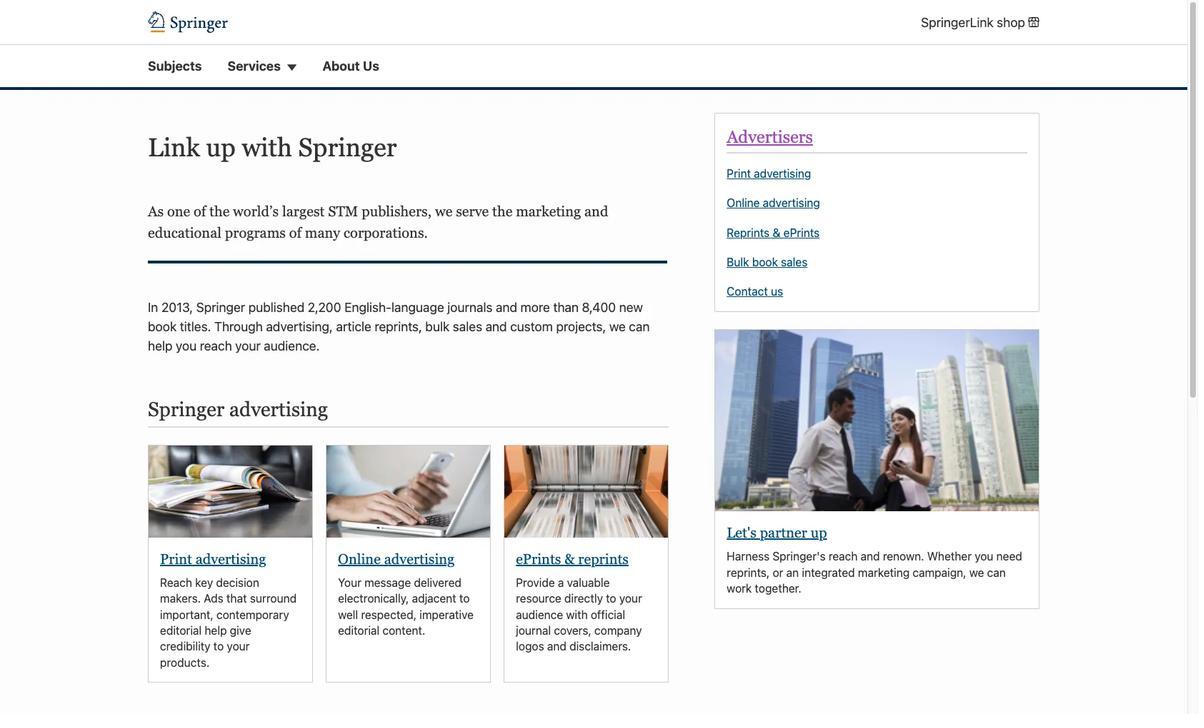 Task type: locate. For each thing, give the bounding box(es) containing it.
published
[[249, 300, 305, 315]]

0 horizontal spatial reprints,
[[375, 319, 422, 334]]

reprints, inside in 2013, springer published 2,200 english-language journals and more than 8,400 new book titles. through advertising, article reprints, bulk sales and custom projects, we can help you reach your audience.
[[375, 319, 422, 334]]

marketing inside the harness springer's reach and renown. whether you need reprints, or an integrated marketing campaign, we can work together.
[[858, 567, 910, 580]]

us
[[363, 59, 379, 74]]

0 vertical spatial eprints
[[784, 226, 820, 239]]

1 vertical spatial print
[[160, 552, 192, 567]]

campaign,
[[913, 567, 967, 580]]

2 vertical spatial we
[[970, 567, 985, 580]]

1 vertical spatial &
[[565, 552, 575, 567]]

help down in
[[148, 339, 173, 354]]

products.
[[160, 657, 210, 670]]

0 vertical spatial book
[[753, 256, 778, 269]]

1 vertical spatial marketing
[[858, 567, 910, 580]]

0 horizontal spatial &
[[565, 552, 575, 567]]

eprints up bulk book sales
[[784, 226, 820, 239]]

you down titles.
[[176, 339, 197, 354]]

your
[[235, 339, 261, 354], [620, 593, 642, 606], [227, 641, 250, 654]]

0 vertical spatial sales
[[781, 256, 808, 269]]

1 horizontal spatial print advertising link
[[727, 166, 812, 181]]

1 horizontal spatial online
[[727, 197, 760, 210]]

2 horizontal spatial to
[[606, 593, 617, 606]]

1 vertical spatial reach
[[829, 551, 858, 564]]

message
[[365, 577, 411, 590]]

0 vertical spatial with
[[242, 133, 292, 163]]

up right link
[[206, 133, 236, 163]]

reprints, down harness
[[727, 567, 770, 580]]

help inside in 2013, springer published 2,200 english-language journals and more than 8,400 new book titles. through advertising, article reprints, bulk sales and custom projects, we can help you reach your audience.
[[148, 339, 173, 354]]

& for reprints
[[565, 552, 575, 567]]

1 horizontal spatial up
[[811, 526, 828, 541]]

0 horizontal spatial can
[[629, 319, 650, 334]]

reach key decision makers. ads that surround important, contemporary editorial help give credibility to your products.
[[160, 577, 297, 670]]

1 vertical spatial eprints
[[516, 552, 561, 567]]

reprints,
[[375, 319, 422, 334], [727, 567, 770, 580]]

reach up integrated
[[829, 551, 858, 564]]

0 vertical spatial can
[[629, 319, 650, 334]]

covers,
[[554, 625, 592, 638]]

can
[[629, 319, 650, 334], [988, 567, 1006, 580]]

0 horizontal spatial print advertising link
[[160, 552, 266, 567]]

delivered
[[414, 577, 462, 590]]

that
[[227, 593, 247, 606]]

you left need at the right
[[975, 551, 994, 564]]

1 horizontal spatial the
[[493, 204, 513, 219]]

new
[[620, 300, 643, 315]]

book
[[753, 256, 778, 269], [148, 319, 177, 334]]

2,200
[[308, 300, 341, 315]]

up up springer's
[[811, 526, 828, 541]]

2 horizontal spatial we
[[970, 567, 985, 580]]

partner
[[760, 526, 808, 541]]

1 vertical spatial book
[[148, 319, 177, 334]]

your up official
[[620, 593, 642, 606]]

0 vertical spatial &
[[773, 226, 781, 239]]

your down give
[[227, 641, 250, 654]]

with up the world's
[[242, 133, 292, 163]]

to up official
[[606, 593, 617, 606]]

editorial up credibility
[[160, 625, 202, 638]]

1 vertical spatial can
[[988, 567, 1006, 580]]

online inside advertisers element
[[727, 197, 760, 210]]

online advertising up message
[[338, 552, 455, 567]]

1 vertical spatial reprints,
[[727, 567, 770, 580]]

provide
[[516, 577, 555, 590]]

0 horizontal spatial to
[[214, 641, 224, 654]]

link
[[148, 133, 200, 163]]

2 vertical spatial your
[[227, 641, 250, 654]]

online up reprints
[[727, 197, 760, 210]]

springer
[[299, 133, 397, 163], [196, 300, 245, 315], [148, 398, 225, 421]]

your inside reach key decision makers. ads that surround important, contemporary editorial help give credibility to your products.
[[227, 641, 250, 654]]

1 horizontal spatial reprints,
[[727, 567, 770, 580]]

0 horizontal spatial print
[[160, 552, 192, 567]]

1 horizontal spatial editorial
[[338, 625, 380, 638]]

we inside the harness springer's reach and renown. whether you need reprints, or an integrated marketing campaign, we can work together.
[[970, 567, 985, 580]]

0 vertical spatial online
[[727, 197, 760, 210]]

1 horizontal spatial eprints
[[784, 226, 820, 239]]

serve
[[456, 204, 489, 219]]

& inside advertisers element
[[773, 226, 781, 239]]

as one of the world's largest stm publishers, we serve the marketing and educational programs of many corporations.
[[148, 204, 609, 241]]

reprints, down "language"
[[375, 319, 422, 334]]

audience.
[[264, 339, 320, 354]]

the right serve
[[493, 204, 513, 219]]

1 horizontal spatial with
[[566, 609, 588, 622]]

print advertising up key
[[160, 552, 266, 567]]

1 vertical spatial of
[[289, 225, 302, 241]]

bulk book sales link
[[727, 255, 808, 270]]

the left the world's
[[209, 204, 230, 219]]

1 horizontal spatial sales
[[781, 256, 808, 269]]

1 horizontal spatial can
[[988, 567, 1006, 580]]

online advertising link
[[727, 196, 821, 211], [338, 552, 455, 567]]

many
[[305, 225, 340, 241]]

services button
[[228, 57, 297, 76]]

1 horizontal spatial of
[[289, 225, 302, 241]]

1 vertical spatial we
[[610, 319, 626, 334]]

online up your
[[338, 552, 381, 567]]

reach
[[200, 339, 232, 354], [829, 551, 858, 564]]

springer advertising
[[148, 398, 328, 421]]

print advertising link up key
[[160, 552, 266, 567]]

0 vertical spatial we
[[435, 204, 453, 219]]

1 horizontal spatial you
[[975, 551, 994, 564]]

editorial inside reach key decision makers. ads that surround important, contemporary editorial help give credibility to your products.
[[160, 625, 202, 638]]

1 horizontal spatial online advertising link
[[727, 196, 821, 211]]

a
[[558, 577, 564, 590]]

1 vertical spatial sales
[[453, 319, 483, 334]]

eprints inside reprints & eprints link
[[784, 226, 820, 239]]

can down new
[[629, 319, 650, 334]]

1 horizontal spatial book
[[753, 256, 778, 269]]

we down the 'whether'
[[970, 567, 985, 580]]

1 horizontal spatial print advertising
[[727, 167, 812, 180]]

to for online advertising
[[460, 593, 470, 606]]

your down through
[[235, 339, 261, 354]]

0 vertical spatial online advertising
[[727, 197, 821, 210]]

print advertising link down "advertisers"
[[727, 166, 812, 181]]

adjacent
[[412, 593, 457, 606]]

editorial
[[160, 625, 202, 638], [338, 625, 380, 638]]

to inside reach key decision makers. ads that surround important, contemporary editorial help give credibility to your products.
[[214, 641, 224, 654]]

to right credibility
[[214, 641, 224, 654]]

print advertising image
[[149, 446, 312, 538]]

to
[[460, 593, 470, 606], [606, 593, 617, 606], [214, 641, 224, 654]]

online advertising link up reprints & eprints
[[727, 196, 821, 211]]

reprints & eprints link
[[727, 226, 820, 240]]

with up covers,
[[566, 609, 588, 622]]

surround
[[250, 593, 297, 606]]

& right reprints
[[773, 226, 781, 239]]

in 2013, springer published 2,200 english-language journals and more than 8,400 new book titles. through advertising, article reprints, bulk sales and custom projects, we can help you reach your audience.
[[148, 300, 650, 354]]

0 horizontal spatial sales
[[453, 319, 483, 334]]

&
[[773, 226, 781, 239], [565, 552, 575, 567]]

help left give
[[205, 625, 227, 638]]

print advertising down "advertisers"
[[727, 167, 812, 180]]

makers.
[[160, 593, 201, 606]]

1 horizontal spatial print
[[727, 167, 751, 180]]

1 vertical spatial you
[[975, 551, 994, 564]]

let's
[[727, 526, 757, 541]]

about
[[323, 59, 360, 74]]

advertising
[[754, 167, 812, 180], [763, 197, 821, 210], [229, 398, 328, 421], [196, 552, 266, 567], [384, 552, 455, 567]]

provide a valuable resource directly to your audience with official journal covers, company logos and disclaimers.
[[516, 577, 642, 654]]

1 vertical spatial online advertising
[[338, 552, 455, 567]]

1 vertical spatial help
[[205, 625, 227, 638]]

0 vertical spatial of
[[194, 204, 206, 219]]

print advertising
[[727, 167, 812, 180], [160, 552, 266, 567]]

0 horizontal spatial marketing
[[516, 204, 581, 219]]

services
[[228, 59, 281, 74]]

springerlink shop link
[[922, 13, 1040, 32]]

0 horizontal spatial online advertising
[[338, 552, 455, 567]]

2 editorial from the left
[[338, 625, 380, 638]]

0 horizontal spatial editorial
[[160, 625, 202, 638]]

1 vertical spatial print advertising
[[160, 552, 266, 567]]

1 horizontal spatial we
[[610, 319, 626, 334]]

of down largest
[[289, 225, 302, 241]]

contemporary
[[217, 609, 289, 622]]

article
[[336, 319, 372, 334]]

0 horizontal spatial up
[[206, 133, 236, 163]]

to up imperative
[[460, 593, 470, 606]]

us
[[771, 286, 784, 298]]

company
[[595, 625, 642, 638]]

programs
[[225, 225, 286, 241]]

help inside reach key decision makers. ads that surround important, contemporary editorial help give credibility to your products.
[[205, 625, 227, 638]]

0 vertical spatial your
[[235, 339, 261, 354]]

1 vertical spatial your
[[620, 593, 642, 606]]

largest
[[282, 204, 325, 219]]

one
[[167, 204, 190, 219]]

publishers,
[[362, 204, 432, 219]]

1 vertical spatial print advertising link
[[160, 552, 266, 567]]

0 horizontal spatial book
[[148, 319, 177, 334]]

1 vertical spatial with
[[566, 609, 588, 622]]

online advertising up reprints & eprints
[[727, 197, 821, 210]]

to inside provide a valuable resource directly to your audience with official journal covers, company logos and disclaimers.
[[606, 593, 617, 606]]

reach inside in 2013, springer published 2,200 english-language journals and more than 8,400 new book titles. through advertising, article reprints, bulk sales and custom projects, we can help you reach your audience.
[[200, 339, 232, 354]]

1 vertical spatial springer
[[196, 300, 245, 315]]

print up the reach
[[160, 552, 192, 567]]

about us link
[[323, 57, 379, 76]]

1 editorial from the left
[[160, 625, 202, 638]]

1 horizontal spatial reach
[[829, 551, 858, 564]]

sales down "journals"
[[453, 319, 483, 334]]

sales inside advertisers element
[[781, 256, 808, 269]]

0 horizontal spatial online advertising link
[[338, 552, 455, 567]]

titles.
[[180, 319, 211, 334]]

decision
[[216, 577, 259, 590]]

1 horizontal spatial to
[[460, 593, 470, 606]]

2013,
[[161, 300, 193, 315]]

online advertising inside advertisers element
[[727, 197, 821, 210]]

we left serve
[[435, 204, 453, 219]]

online advertising
[[727, 197, 821, 210], [338, 552, 455, 567]]

0 vertical spatial up
[[206, 133, 236, 163]]

print advertising link
[[727, 166, 812, 181], [160, 552, 266, 567]]

0 vertical spatial marketing
[[516, 204, 581, 219]]

online
[[727, 197, 760, 210], [338, 552, 381, 567]]

0 vertical spatial help
[[148, 339, 173, 354]]

reach
[[160, 577, 192, 590]]

0 horizontal spatial we
[[435, 204, 453, 219]]

0 vertical spatial you
[[176, 339, 197, 354]]

1 horizontal spatial marketing
[[858, 567, 910, 580]]

the
[[209, 204, 230, 219], [493, 204, 513, 219]]

0 horizontal spatial with
[[242, 133, 292, 163]]

and
[[585, 204, 609, 219], [496, 300, 518, 315], [486, 319, 507, 334], [861, 551, 880, 564], [547, 641, 567, 654]]

eprints up provide
[[516, 552, 561, 567]]

book right "bulk"
[[753, 256, 778, 269]]

sales up us
[[781, 256, 808, 269]]

0 horizontal spatial you
[[176, 339, 197, 354]]

& up valuable
[[565, 552, 575, 567]]

let's partner up image
[[716, 330, 1039, 512]]

language
[[392, 300, 444, 315]]

1 vertical spatial online advertising link
[[338, 552, 455, 567]]

can down need at the right
[[988, 567, 1006, 580]]

online advertising link up message
[[338, 552, 455, 567]]

you inside the harness springer's reach and renown. whether you need reprints, or an integrated marketing campaign, we can work together.
[[975, 551, 994, 564]]

well
[[338, 609, 358, 622]]

your inside provide a valuable resource directly to your audience with official journal covers, company logos and disclaimers.
[[620, 593, 642, 606]]

1 horizontal spatial &
[[773, 226, 781, 239]]

harness
[[727, 551, 770, 564]]

reach down titles.
[[200, 339, 232, 354]]

print inside "print advertising" link
[[727, 167, 751, 180]]

0 horizontal spatial reach
[[200, 339, 232, 354]]

editorial inside your message delivered electronically, adjacent to well respected, imperative editorial content.
[[338, 625, 380, 638]]

0 vertical spatial reprints,
[[375, 319, 422, 334]]

1 vertical spatial online
[[338, 552, 381, 567]]

we down new
[[610, 319, 626, 334]]

let's partner up link
[[727, 526, 828, 541]]

0 vertical spatial print advertising link
[[727, 166, 812, 181]]

0 horizontal spatial eprints
[[516, 552, 561, 567]]

to inside your message delivered electronically, adjacent to well respected, imperative editorial content.
[[460, 593, 470, 606]]

marketing inside as one of the world's largest stm publishers, we serve the marketing and educational programs of many corporations.
[[516, 204, 581, 219]]

0 vertical spatial reach
[[200, 339, 232, 354]]

book down in
[[148, 319, 177, 334]]

springer inside in 2013, springer published 2,200 english-language journals and more than 8,400 new book titles. through advertising, article reprints, bulk sales and custom projects, we can help you reach your audience.
[[196, 300, 245, 315]]

sales
[[781, 256, 808, 269], [453, 319, 483, 334]]

print down "advertisers"
[[727, 167, 751, 180]]

0 horizontal spatial of
[[194, 204, 206, 219]]

editorial down well
[[338, 625, 380, 638]]

1 horizontal spatial help
[[205, 625, 227, 638]]

0 vertical spatial print
[[727, 167, 751, 180]]

you
[[176, 339, 197, 354], [975, 551, 994, 564]]

0 vertical spatial online advertising link
[[727, 196, 821, 211]]

book inside advertisers element
[[753, 256, 778, 269]]

0 horizontal spatial help
[[148, 339, 173, 354]]

0 horizontal spatial the
[[209, 204, 230, 219]]

of right "one"
[[194, 204, 206, 219]]

0 vertical spatial print advertising
[[727, 167, 812, 180]]

2 vertical spatial springer
[[148, 398, 225, 421]]

1 horizontal spatial online advertising
[[727, 197, 821, 210]]



Task type: vqa. For each thing, say whether or not it's contained in the screenshot.
eprints
yes



Task type: describe. For each thing, give the bounding box(es) containing it.
together.
[[755, 583, 802, 596]]

whether
[[928, 551, 972, 564]]

advertising up reprints & eprints
[[763, 197, 821, 210]]

1 vertical spatial up
[[811, 526, 828, 541]]

& for eprints
[[773, 226, 781, 239]]

1 the from the left
[[209, 204, 230, 219]]

contact
[[727, 286, 768, 298]]

reach inside the harness springer's reach and renown. whether you need reprints, or an integrated marketing campaign, we can work together.
[[829, 551, 858, 564]]

contact us link
[[727, 285, 784, 300]]

projects,
[[556, 319, 606, 334]]

educational
[[148, 225, 222, 241]]

or
[[773, 567, 784, 580]]

valuable
[[567, 577, 610, 590]]

sales inside in 2013, springer published 2,200 english-language journals and more than 8,400 new book titles. through advertising, article reprints, bulk sales and custom projects, we can help you reach your audience.
[[453, 319, 483, 334]]

world's
[[233, 204, 279, 219]]

0 vertical spatial springer
[[299, 133, 397, 163]]

credibility
[[160, 641, 211, 654]]

your
[[338, 577, 362, 590]]

subjects
[[148, 59, 202, 74]]

you inside in 2013, springer published 2,200 english-language journals and more than 8,400 new book titles. through advertising, article reprints, bulk sales and custom projects, we can help you reach your audience.
[[176, 339, 197, 354]]

print advertising link for let's
[[727, 166, 812, 181]]

journal
[[516, 625, 551, 638]]

and inside the harness springer's reach and renown. whether you need reprints, or an integrated marketing campaign, we can work together.
[[861, 551, 880, 564]]

can inside in 2013, springer published 2,200 english-language journals and more than 8,400 new book titles. through advertising, article reprints, bulk sales and custom projects, we can help you reach your audience.
[[629, 319, 650, 334]]

shop
[[997, 15, 1026, 30]]

and inside as one of the world's largest stm publishers, we serve the marketing and educational programs of many corporations.
[[585, 204, 609, 219]]

to for eprints & reprints
[[606, 593, 617, 606]]

renown.
[[883, 551, 925, 564]]

work
[[727, 583, 752, 596]]

corporations.
[[344, 225, 428, 241]]

custom
[[510, 319, 553, 334]]

journals
[[448, 300, 493, 315]]

advertisers element
[[715, 113, 1040, 312]]

eprints & reprints
[[516, 552, 629, 567]]

important,
[[160, 609, 214, 622]]

print advertising link for online
[[160, 552, 266, 567]]

in
[[148, 300, 158, 315]]

advertising down audience.
[[229, 398, 328, 421]]

integrated
[[802, 567, 855, 580]]

8,400
[[582, 300, 616, 315]]

respected,
[[361, 609, 417, 622]]

and inside provide a valuable resource directly to your audience with official journal covers, company logos and disclaimers.
[[547, 641, 567, 654]]

through
[[214, 319, 263, 334]]

editorial for online
[[338, 625, 380, 638]]

stm
[[328, 204, 358, 219]]

eprints & reprints link
[[516, 552, 629, 567]]

key
[[195, 577, 213, 590]]

advertising up decision
[[196, 552, 266, 567]]

advertisers
[[727, 127, 813, 147]]

disclaimers.
[[570, 641, 631, 654]]

your message delivered electronically, adjacent to well respected, imperative editorial content.
[[338, 577, 474, 638]]

reprints
[[578, 552, 629, 567]]

reprints
[[727, 226, 770, 239]]

we inside in 2013, springer published 2,200 english-language journals and more than 8,400 new book titles. through advertising, article reprints, bulk sales and custom projects, we can help you reach your audience.
[[610, 319, 626, 334]]

springer home image
[[148, 12, 228, 33]]

can inside the harness springer's reach and renown. whether you need reprints, or an integrated marketing campaign, we can work together.
[[988, 567, 1006, 580]]

electronically,
[[338, 593, 409, 606]]

eprints and reprints image
[[505, 446, 669, 538]]

print advertising inside advertisers element
[[727, 167, 812, 180]]

as
[[148, 204, 164, 219]]

reprints, inside the harness springer's reach and renown. whether you need reprints, or an integrated marketing campaign, we can work together.
[[727, 567, 770, 580]]

bulk
[[426, 319, 450, 334]]

more
[[521, 300, 550, 315]]

contact us
[[727, 286, 784, 298]]

logos
[[516, 641, 544, 654]]

advertising down "advertisers"
[[754, 167, 812, 180]]

0 horizontal spatial print advertising
[[160, 552, 266, 567]]

reprints & eprints
[[727, 226, 820, 239]]

2 the from the left
[[493, 204, 513, 219]]

directly
[[565, 593, 603, 606]]

advertising,
[[266, 319, 333, 334]]

editorial for print
[[160, 625, 202, 638]]

bulk book sales
[[727, 256, 808, 269]]

about us
[[323, 59, 379, 74]]

we inside as one of the world's largest stm publishers, we serve the marketing and educational programs of many corporations.
[[435, 204, 453, 219]]

let's partner up
[[727, 526, 828, 541]]

ads
[[204, 593, 224, 606]]

advertisers link
[[727, 127, 813, 147]]

audience
[[516, 609, 563, 622]]

bulk
[[727, 256, 750, 269]]

give
[[230, 625, 251, 638]]

link up with springer
[[148, 133, 397, 163]]

harness springer's reach and renown. whether you need reprints, or an integrated marketing campaign, we can work together.
[[727, 551, 1023, 596]]

springerlink
[[922, 15, 994, 30]]

advertising up 'delivered'
[[384, 552, 455, 567]]

0 horizontal spatial online
[[338, 552, 381, 567]]

online advertising link inside advertisers element
[[727, 196, 821, 211]]

with inside provide a valuable resource directly to your audience with official journal covers, company logos and disclaimers.
[[566, 609, 588, 622]]

content.
[[383, 625, 426, 638]]

springer's
[[773, 551, 826, 564]]

need
[[997, 551, 1023, 564]]

agentzone image
[[327, 446, 490, 538]]

an
[[787, 567, 799, 580]]

resource
[[516, 593, 562, 606]]

official
[[591, 609, 626, 622]]

book inside in 2013, springer published 2,200 english-language journals and more than 8,400 new book titles. through advertising, article reprints, bulk sales and custom projects, we can help you reach your audience.
[[148, 319, 177, 334]]

springerlink shop
[[922, 15, 1026, 30]]

your inside in 2013, springer published 2,200 english-language journals and more than 8,400 new book titles. through advertising, article reprints, bulk sales and custom projects, we can help you reach your audience.
[[235, 339, 261, 354]]



